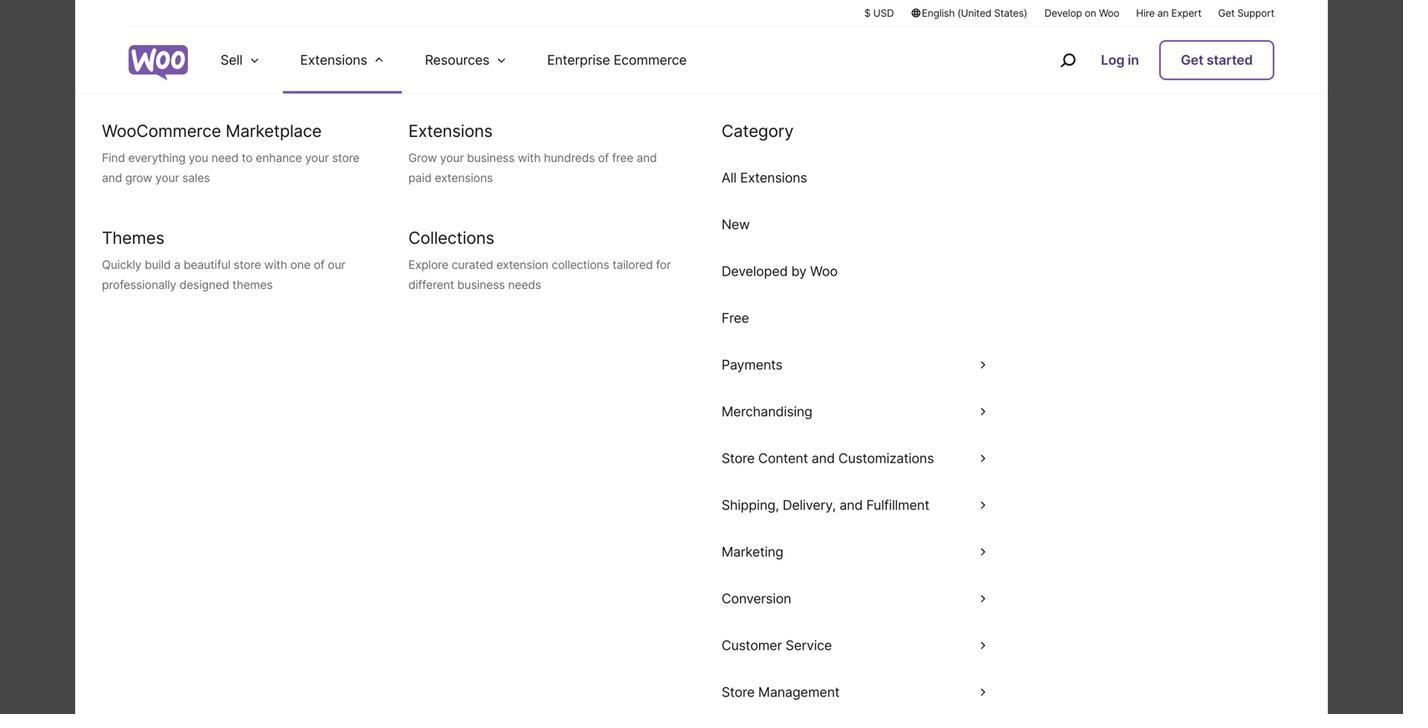 Task type: locate. For each thing, give the bounding box(es) containing it.
themes
[[102, 228, 164, 248]]

log
[[1101, 52, 1125, 68]]

sell
[[221, 52, 243, 68]]

get started link
[[1159, 40, 1275, 80]]

get for get support
[[1218, 7, 1235, 19]]

0 vertical spatial woo
[[1099, 7, 1120, 19]]

store inside store content and customizations button
[[722, 450, 755, 466]]

1 horizontal spatial store
[[332, 151, 360, 165]]

marketplace
[[226, 121, 322, 141]]

woocommerce
[[102, 121, 221, 141], [449, 238, 817, 301]]

marketing button
[[702, 529, 1008, 575]]

0 horizontal spatial platform
[[472, 289, 671, 352]]

professionally
[[102, 278, 176, 292]]

0 vertical spatial you
[[189, 151, 208, 165]]

platform
[[472, 289, 671, 352], [676, 461, 744, 482]]

grow
[[408, 151, 437, 165]]

1 horizontal spatial woo
[[1099, 7, 1120, 19]]

ecommerce
[[576, 461, 672, 482]]

1 store from the top
[[722, 450, 755, 466]]

1 vertical spatial with
[[264, 258, 287, 272]]

get inside "link"
[[1181, 52, 1204, 68]]

the inside no matter what success looks like for you, you can do it with woocommerce. our wordpress-based ecommerce platform helps merchants and developers build successful businesses for the long term.
[[773, 487, 800, 509]]

0 horizontal spatial build
[[145, 258, 171, 272]]

0 horizontal spatial with
[[264, 258, 287, 272]]

developers
[[921, 461, 1010, 482]]

with left hundreds
[[518, 151, 541, 165]]

usd
[[873, 7, 894, 19]]

no
[[391, 435, 414, 456]]

woocommerce inside woocommerce is the platform that grows with you
[[449, 238, 817, 301]]

you
[[189, 151, 208, 165], [736, 435, 765, 456]]

expert
[[1171, 7, 1202, 19]]

0 horizontal spatial extensions
[[300, 52, 367, 68]]

2 horizontal spatial extensions
[[740, 170, 807, 186]]

0 horizontal spatial woocommerce
[[102, 121, 221, 141]]

2 horizontal spatial your
[[440, 151, 464, 165]]

get left started
[[1181, 52, 1204, 68]]

our
[[393, 461, 422, 482]]

log in link
[[1094, 42, 1146, 79]]

grow
[[125, 171, 152, 185]]

woocommerce image
[[129, 45, 188, 81]]

store content and customizations button
[[702, 435, 1008, 482]]

for
[[656, 258, 671, 272], [671, 435, 693, 456], [747, 487, 769, 509]]

store up themes
[[234, 258, 261, 272]]

1 vertical spatial the
[[773, 487, 800, 509]]

build inside no matter what success looks like for you, you can do it with woocommerce. our wordpress-based ecommerce platform helps merchants and developers build successful businesses for the long term.
[[518, 487, 557, 509]]

new link
[[702, 201, 1008, 248]]

the right is
[[879, 238, 954, 301]]

store inside store management button
[[722, 684, 755, 700]]

the
[[879, 238, 954, 301], [773, 487, 800, 509]]

looks
[[592, 435, 634, 456]]

$ usd button
[[864, 6, 894, 20]]

get started
[[1181, 52, 1253, 68]]

0 vertical spatial extensions
[[300, 52, 367, 68]]

1 horizontal spatial woocommerce
[[449, 238, 817, 301]]

build left a on the left top of the page
[[145, 258, 171, 272]]

success
[[521, 435, 587, 456]]

get left support
[[1218, 7, 1235, 19]]

2 vertical spatial for
[[747, 487, 769, 509]]

customer service
[[722, 637, 832, 654]]

quickly
[[102, 258, 142, 272]]

with left 'one'
[[264, 258, 287, 272]]

for down the "helps"
[[747, 487, 769, 509]]

woo right on
[[1099, 7, 1120, 19]]

your down everything at the left top of page
[[155, 171, 179, 185]]

0 horizontal spatial woo
[[810, 263, 838, 279]]

business down curated
[[457, 278, 505, 292]]

store for store content and customizations
[[722, 450, 755, 466]]

store left the content
[[722, 450, 755, 466]]

for right tailored at the top of the page
[[656, 258, 671, 272]]

0 vertical spatial for
[[656, 258, 671, 272]]

business
[[467, 151, 515, 165], [457, 278, 505, 292]]

business inside explore curated extension collections tailored for different business needs
[[457, 278, 505, 292]]

1 vertical spatial get
[[1181, 52, 1204, 68]]

new
[[722, 216, 750, 233]]

0 vertical spatial woocommerce
[[102, 121, 221, 141]]

you inside find everything you need to enhance your store and grow your sales
[[189, 151, 208, 165]]

build down based
[[518, 487, 557, 509]]

english
[[922, 7, 955, 19]]

0 vertical spatial business
[[467, 151, 515, 165]]

0 vertical spatial of
[[598, 151, 609, 165]]

0 horizontal spatial the
[[773, 487, 800, 509]]

1 vertical spatial woo
[[810, 263, 838, 279]]

find everything you need to enhance your store and grow your sales
[[102, 151, 360, 185]]

your up extensions
[[440, 151, 464, 165]]

build inside "quickly build a beautiful store with one of our professionally designed themes"
[[145, 258, 171, 272]]

1 horizontal spatial get
[[1218, 7, 1235, 19]]

our
[[328, 258, 345, 272]]

1 horizontal spatial extensions
[[408, 121, 493, 141]]

started
[[1207, 52, 1253, 68]]

1 vertical spatial woocommerce
[[449, 238, 817, 301]]

0 vertical spatial store
[[722, 450, 755, 466]]

0 horizontal spatial of
[[314, 258, 325, 272]]

conversion
[[722, 591, 791, 607]]

developed
[[722, 263, 788, 279]]

shipping, delivery, and fulfillment button
[[702, 482, 1008, 529]]

platform inside woocommerce is the platform that grows with you
[[472, 289, 671, 352]]

the down the "helps"
[[773, 487, 800, 509]]

0 vertical spatial store
[[332, 151, 360, 165]]

english (united states)
[[922, 7, 1027, 19]]

1 vertical spatial store
[[234, 258, 261, 272]]

0 vertical spatial get
[[1218, 7, 1235, 19]]

fulfillment
[[866, 497, 930, 513]]

management
[[758, 684, 840, 700]]

(united
[[958, 7, 992, 19]]

customer
[[722, 637, 782, 654]]

extensions
[[300, 52, 367, 68], [408, 121, 493, 141], [740, 170, 807, 186]]

content
[[758, 450, 808, 466]]

store right enhance
[[332, 151, 360, 165]]

1 vertical spatial business
[[457, 278, 505, 292]]

resources
[[425, 52, 490, 68]]

1 horizontal spatial you
[[736, 435, 765, 456]]

grow your business with hundreds of free and paid extensions
[[408, 151, 657, 185]]

woo right by
[[810, 263, 838, 279]]

platform down you,
[[676, 461, 744, 482]]

store for store management
[[722, 684, 755, 700]]

with
[[518, 151, 541, 165], [264, 258, 287, 272], [844, 435, 879, 456]]

for right the like
[[671, 435, 693, 456]]

1 vertical spatial you
[[736, 435, 765, 456]]

woo for developed by woo
[[810, 263, 838, 279]]

what
[[477, 435, 517, 456]]

0 horizontal spatial get
[[1181, 52, 1204, 68]]

shipping, delivery, and fulfillment
[[722, 497, 930, 513]]

store
[[332, 151, 360, 165], [234, 258, 261, 272]]

one
[[290, 258, 311, 272]]

1 horizontal spatial the
[[879, 238, 954, 301]]

0 vertical spatial with
[[518, 151, 541, 165]]

of left free
[[598, 151, 609, 165]]

it
[[830, 435, 840, 456]]

sell button
[[200, 27, 280, 94]]

0 horizontal spatial store
[[234, 258, 261, 272]]

1 vertical spatial store
[[722, 684, 755, 700]]

0 vertical spatial the
[[879, 238, 954, 301]]

1 vertical spatial build
[[518, 487, 557, 509]]

resources button
[[405, 27, 527, 94]]

store
[[722, 450, 755, 466], [722, 684, 755, 700]]

1 horizontal spatial build
[[518, 487, 557, 509]]

delivery,
[[783, 497, 836, 513]]

0 vertical spatial platform
[[472, 289, 671, 352]]

develop on woo
[[1045, 7, 1120, 19]]

you up the "helps"
[[736, 435, 765, 456]]

conversion button
[[702, 575, 1008, 622]]

payments
[[722, 357, 783, 373]]

themes
[[232, 278, 273, 292]]

long term.
[[805, 487, 886, 509]]

1 horizontal spatial platform
[[676, 461, 744, 482]]

1 horizontal spatial of
[[598, 151, 609, 165]]

2 vertical spatial with
[[844, 435, 879, 456]]

of inside "quickly build a beautiful store with one of our professionally designed themes"
[[314, 258, 325, 272]]

with inside the grow your business with hundreds of free and paid extensions
[[518, 151, 541, 165]]

1 horizontal spatial with
[[518, 151, 541, 165]]

business up extensions
[[467, 151, 515, 165]]

marketing
[[722, 544, 783, 560]]

and
[[637, 151, 657, 165], [102, 171, 122, 185], [812, 450, 835, 466], [886, 461, 916, 482], [840, 497, 863, 513]]

0 horizontal spatial you
[[189, 151, 208, 165]]

1 vertical spatial of
[[314, 258, 325, 272]]

1 vertical spatial platform
[[676, 461, 744, 482]]

you up sales
[[189, 151, 208, 165]]

search image
[[1054, 47, 1081, 74]]

2 store from the top
[[722, 684, 755, 700]]

you inside no matter what success looks like for you, you can do it with woocommerce. our wordpress-based ecommerce platform helps merchants and developers build successful businesses for the long term.
[[736, 435, 765, 456]]

for inside explore curated extension collections tailored for different business needs
[[656, 258, 671, 272]]

of left our
[[314, 258, 325, 272]]

your inside the grow your business with hundreds of free and paid extensions
[[440, 151, 464, 165]]

store content and customizations
[[722, 450, 934, 466]]

payments button
[[702, 342, 1008, 388]]

0 vertical spatial build
[[145, 258, 171, 272]]

$ usd
[[864, 7, 894, 19]]

woocommerce.
[[883, 435, 1012, 456]]

with right it
[[844, 435, 879, 456]]

grows
[[789, 289, 932, 352]]

2 horizontal spatial with
[[844, 435, 879, 456]]

collections
[[408, 228, 494, 248]]

developed by woo link
[[702, 248, 1008, 295]]

store down customer
[[722, 684, 755, 700]]

get support
[[1218, 7, 1275, 19]]

platform down collections
[[472, 289, 671, 352]]

your right enhance
[[305, 151, 329, 165]]



Task type: describe. For each thing, give the bounding box(es) containing it.
log in
[[1101, 52, 1139, 68]]

of inside the grow your business with hundreds of free and paid extensions
[[598, 151, 609, 165]]

platform inside no matter what success looks like for you, you can do it with woocommerce. our wordpress-based ecommerce platform helps merchants and developers build successful businesses for the long term.
[[676, 461, 744, 482]]

in
[[1128, 52, 1139, 68]]

with you
[[601, 340, 802, 403]]

merchandising
[[722, 403, 812, 420]]

get for get started
[[1181, 52, 1204, 68]]

based
[[522, 461, 572, 482]]

wordpress-
[[427, 461, 522, 482]]

need
[[211, 151, 239, 165]]

everything
[[128, 151, 186, 165]]

helps
[[748, 461, 792, 482]]

with inside no matter what success looks like for you, you can do it with woocommerce. our wordpress-based ecommerce platform helps merchants and developers build successful businesses for the long term.
[[844, 435, 879, 456]]

business inside the grow your business with hundreds of free and paid extensions
[[467, 151, 515, 165]]

customer service button
[[702, 622, 1008, 669]]

and inside the shipping, delivery, and fulfillment button
[[840, 497, 863, 513]]

matter
[[419, 435, 472, 456]]

service
[[786, 637, 832, 654]]

like
[[639, 435, 666, 456]]

english (united states) button
[[911, 6, 1028, 20]]

that
[[684, 289, 776, 352]]

hundreds
[[544, 151, 595, 165]]

explore curated extension collections tailored for different business needs
[[408, 258, 671, 292]]

store management button
[[702, 669, 1008, 714]]

needs
[[508, 278, 541, 292]]

with inside "quickly build a beautiful store with one of our professionally designed themes"
[[264, 258, 287, 272]]

merchandising button
[[702, 388, 1008, 435]]

and inside the grow your business with hundreds of free and paid extensions
[[637, 151, 657, 165]]

tailored
[[613, 258, 653, 272]]

states)
[[994, 7, 1027, 19]]

shipping,
[[722, 497, 779, 513]]

extensions inside button
[[300, 52, 367, 68]]

on
[[1085, 7, 1096, 19]]

store management
[[722, 684, 840, 700]]

and inside no matter what success looks like for you, you can do it with woocommerce. our wordpress-based ecommerce platform helps merchants and developers build successful businesses for the long term.
[[886, 461, 916, 482]]

store inside find everything you need to enhance your store and grow your sales
[[332, 151, 360, 165]]

different
[[408, 278, 454, 292]]

0 horizontal spatial your
[[155, 171, 179, 185]]

you,
[[697, 435, 731, 456]]

and inside find everything you need to enhance your store and grow your sales
[[102, 171, 122, 185]]

quickly build a beautiful store with one of our professionally designed themes
[[102, 258, 345, 292]]

category
[[722, 121, 794, 141]]

2 vertical spatial extensions
[[740, 170, 807, 186]]

no matter what success looks like for you, you can do it with woocommerce. our wordpress-based ecommerce platform helps merchants and developers build successful businesses for the long term.
[[391, 435, 1012, 509]]

get support link
[[1218, 6, 1275, 20]]

free
[[612, 151, 634, 165]]

woo for develop on woo
[[1099, 7, 1120, 19]]

extensions button
[[280, 27, 405, 94]]

and inside store content and customizations button
[[812, 450, 835, 466]]

woocommerce is the platform that grows with you
[[449, 238, 954, 403]]

successful
[[561, 487, 647, 509]]

sales
[[182, 171, 210, 185]]

service navigation menu element
[[1024, 33, 1275, 87]]

to
[[242, 151, 253, 165]]

businesses
[[652, 487, 742, 509]]

paid
[[408, 171, 432, 185]]

enterprise ecommerce link
[[527, 27, 707, 94]]

merchants
[[796, 461, 881, 482]]

find
[[102, 151, 125, 165]]

customizations
[[839, 450, 934, 466]]

1 horizontal spatial your
[[305, 151, 329, 165]]

hire an expert link
[[1136, 6, 1202, 20]]

ecommerce
[[614, 52, 687, 68]]

all
[[722, 170, 737, 186]]

is
[[830, 238, 866, 301]]

store inside "quickly build a beautiful store with one of our professionally designed themes"
[[234, 258, 261, 272]]

extensions
[[435, 171, 493, 185]]

woocommerce for woocommerce marketplace
[[102, 121, 221, 141]]

develop
[[1045, 7, 1082, 19]]

free link
[[702, 295, 1008, 342]]

hire an expert
[[1136, 7, 1202, 19]]

enterprise
[[547, 52, 610, 68]]

1 vertical spatial for
[[671, 435, 693, 456]]

woocommerce for woocommerce is the platform that grows with you
[[449, 238, 817, 301]]

beautiful
[[184, 258, 230, 272]]

all extensions link
[[702, 155, 1008, 201]]

an
[[1158, 7, 1169, 19]]

develop on woo link
[[1045, 6, 1120, 20]]

woocommerce marketplace
[[102, 121, 322, 141]]

1 vertical spatial extensions
[[408, 121, 493, 141]]

enterprise ecommerce
[[547, 52, 687, 68]]

hire
[[1136, 7, 1155, 19]]

explore
[[408, 258, 449, 272]]

curated
[[452, 258, 493, 272]]

the inside woocommerce is the platform that grows with you
[[879, 238, 954, 301]]

$
[[864, 7, 871, 19]]



Task type: vqa. For each thing, say whether or not it's contained in the screenshot.


